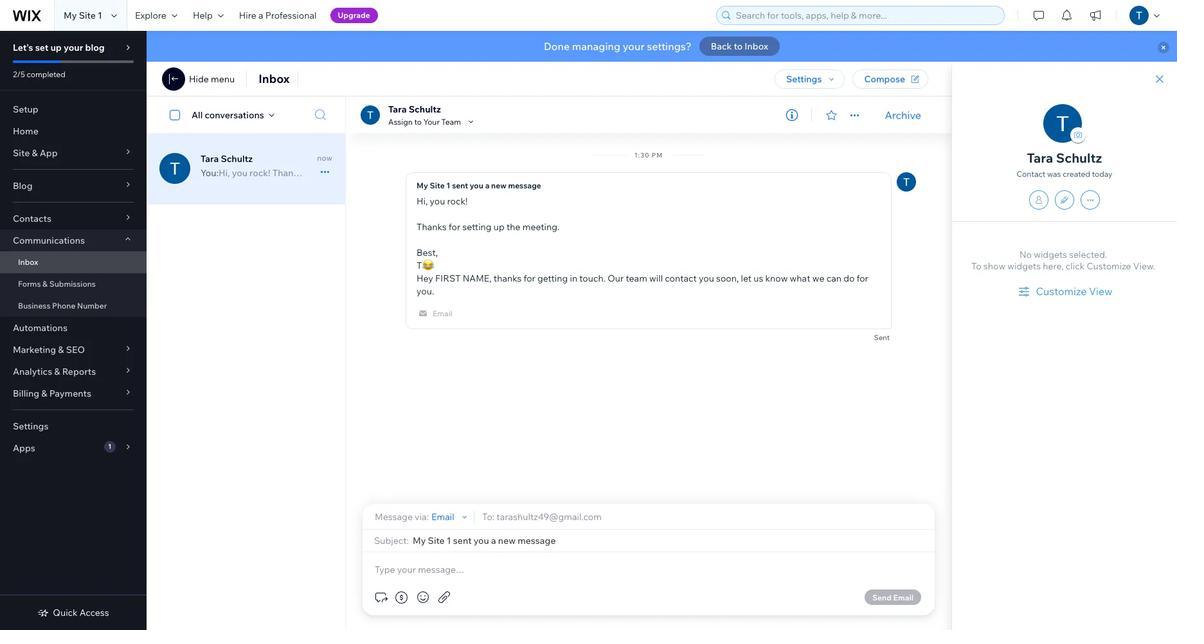 Task type: vqa. For each thing, say whether or not it's contained in the screenshot.
Now
yes



Task type: locate. For each thing, give the bounding box(es) containing it.
schultz
[[409, 103, 441, 115], [1057, 150, 1103, 166], [221, 153, 253, 165]]

1 horizontal spatial you
[[470, 181, 484, 190]]

my for my site 1
[[64, 10, 77, 21]]

1 vertical spatial tara schultz
[[201, 153, 253, 165]]

0 vertical spatial a
[[259, 10, 263, 21]]

tara schultz image
[[1044, 104, 1082, 143], [160, 153, 190, 184], [897, 172, 917, 192]]

done managing your settings? alert
[[147, 31, 1178, 62]]

up inside the sidebar element
[[50, 42, 62, 53]]

0 horizontal spatial my
[[64, 10, 77, 21]]

& right forms
[[43, 279, 48, 289]]

1 horizontal spatial to
[[734, 41, 743, 52]]

1 down settings link
[[108, 443, 111, 451]]

site inside site & app dropdown button
[[13, 147, 30, 159]]

sidebar element
[[0, 31, 147, 630]]

0 vertical spatial inbox
[[745, 41, 769, 52]]

2 vertical spatial 1
[[108, 443, 111, 451]]

thanks
[[494, 273, 522, 284]]

analytics
[[13, 366, 52, 378]]

t😂
[[417, 260, 434, 271]]

a
[[259, 10, 263, 21], [485, 181, 490, 190]]

my site 1
[[64, 10, 102, 21]]

a left new
[[485, 181, 490, 190]]

your inside alert
[[623, 40, 645, 53]]

2 horizontal spatial for
[[857, 273, 869, 284]]

you.
[[417, 286, 434, 297]]

1
[[98, 10, 102, 21], [447, 181, 451, 190], [108, 443, 111, 451]]

our
[[608, 273, 624, 284]]

hire a professional link
[[231, 0, 325, 31]]

1 horizontal spatial a
[[485, 181, 490, 190]]

settings
[[787, 73, 822, 85], [13, 421, 49, 432]]

marketing & seo button
[[0, 339, 147, 361]]

to: tarashultz49@gmail.com
[[482, 511, 602, 523]]

0 vertical spatial my
[[64, 10, 77, 21]]

email button
[[432, 511, 470, 523]]

let's set up your blog
[[13, 42, 105, 53]]

assign
[[388, 117, 413, 126]]

to right back
[[734, 41, 743, 52]]

your left settings?
[[623, 40, 645, 53]]

my up 'hi,'
[[417, 181, 428, 190]]

1 vertical spatial 1
[[447, 181, 451, 190]]

to left your
[[415, 117, 422, 126]]

to
[[972, 260, 982, 272]]

1 for my site 1
[[98, 10, 102, 21]]

email right via: at bottom left
[[432, 511, 455, 523]]

site up blog
[[79, 10, 96, 21]]

email right send
[[894, 593, 914, 602]]

rock!
[[447, 196, 468, 207]]

& left app
[[32, 147, 38, 159]]

Search for tools, apps, help & more... field
[[732, 6, 1001, 24]]

customize inside customize view button
[[1036, 285, 1087, 298]]

1 horizontal spatial your
[[623, 40, 645, 53]]

let
[[741, 273, 752, 284]]

1 vertical spatial up
[[494, 221, 505, 233]]

inbox right back
[[745, 41, 769, 52]]

0 vertical spatial settings
[[787, 73, 822, 85]]

quick
[[53, 607, 78, 619]]

2 horizontal spatial tara
[[1027, 150, 1054, 166]]

up left the at the top left of the page
[[494, 221, 505, 233]]

& right the billing
[[41, 388, 47, 399]]

hire
[[239, 10, 257, 21]]

& inside "dropdown button"
[[58, 344, 64, 356]]

1 inside my site 1 sent you a new message hi, you rock! thanks for setting up the meeting. best, t😂 hey first name, thanks for getting in touch. our team will contact you soon, let us know what we can do for you.
[[447, 181, 451, 190]]

message via:
[[375, 511, 429, 523]]

0 horizontal spatial 1
[[98, 10, 102, 21]]

tara schultz up assign to your team at the top of the page
[[388, 103, 441, 115]]

1 vertical spatial site
[[13, 147, 30, 159]]

1 horizontal spatial settings
[[787, 73, 822, 85]]

2 horizontal spatial 1
[[447, 181, 451, 190]]

sent
[[452, 181, 468, 190]]

submissions
[[49, 279, 96, 289]]

a right 'hire'
[[259, 10, 263, 21]]

site & app button
[[0, 142, 147, 164]]

was
[[1048, 169, 1062, 179]]

apps
[[13, 443, 35, 454]]

0 horizontal spatial site
[[13, 147, 30, 159]]

you right sent
[[470, 181, 484, 190]]

inbox up forms
[[18, 257, 38, 267]]

settings inside the sidebar element
[[13, 421, 49, 432]]

tara up you:
[[201, 153, 219, 165]]

2 vertical spatial email
[[894, 593, 914, 602]]

customize inside no widgets selected. to show widgets here, click customize view.
[[1087, 260, 1132, 272]]

0 vertical spatial customize
[[1087, 260, 1132, 272]]

your left blog
[[64, 42, 83, 53]]

getting
[[538, 273, 568, 284]]

my site 1 sent you a new message hi, you rock! thanks for setting up the meeting. best, t😂 hey first name, thanks for getting in touch. our team will contact you soon, let us know what we can do for you.
[[417, 181, 869, 297]]

& left reports
[[54, 366, 60, 378]]

1 horizontal spatial inbox
[[259, 71, 290, 86]]

archive link
[[885, 108, 922, 121]]

name,
[[463, 273, 492, 284]]

thanks
[[417, 221, 447, 233]]

billing & payments button
[[0, 383, 147, 405]]

0 vertical spatial to
[[734, 41, 743, 52]]

0 horizontal spatial inbox
[[18, 257, 38, 267]]

forms & submissions link
[[0, 273, 147, 295]]

1 vertical spatial customize
[[1036, 285, 1087, 298]]

0 horizontal spatial for
[[449, 221, 461, 233]]

1 vertical spatial settings
[[13, 421, 49, 432]]

files image
[[437, 590, 452, 605]]

you left soon,
[[699, 273, 715, 284]]

1 vertical spatial inbox
[[259, 71, 290, 86]]

tara
[[388, 103, 407, 115], [1027, 150, 1054, 166], [201, 153, 219, 165]]

you
[[470, 181, 484, 190], [430, 196, 445, 207], [699, 273, 715, 284]]

meeting.
[[523, 221, 560, 233]]

blog
[[85, 42, 105, 53]]

seo
[[66, 344, 85, 356]]

for right do at the right
[[857, 273, 869, 284]]

hide menu button
[[162, 68, 235, 91], [189, 73, 235, 85]]

new
[[491, 181, 507, 190]]

us
[[754, 273, 764, 284]]

0 horizontal spatial your
[[64, 42, 83, 53]]

schultz up assign to your team at the top of the page
[[409, 103, 441, 115]]

1 horizontal spatial tara schultz
[[388, 103, 441, 115]]

0 vertical spatial email
[[433, 308, 453, 318]]

0 horizontal spatial up
[[50, 42, 62, 53]]

2 horizontal spatial inbox
[[745, 41, 769, 52]]

what
[[790, 273, 811, 284]]

1 left sent
[[447, 181, 451, 190]]

my for my site 1 sent you a new message hi, you rock! thanks for setting up the meeting. best, t😂 hey first name, thanks for getting in touch. our team will contact you soon, let us know what we can do for you.
[[417, 181, 428, 190]]

& for analytics
[[54, 366, 60, 378]]

inbox inside button
[[745, 41, 769, 52]]

2 horizontal spatial you
[[699, 273, 715, 284]]

tara schultz
[[388, 103, 441, 115], [201, 153, 253, 165]]

settings for settings button
[[787, 73, 822, 85]]

conversations
[[205, 109, 264, 121]]

payments
[[49, 388, 91, 399]]

0 vertical spatial up
[[50, 42, 62, 53]]

tara schultz image inside chat messages log
[[897, 172, 917, 192]]

1 horizontal spatial site
[[79, 10, 96, 21]]

tara schultz up you:
[[201, 153, 253, 165]]

message
[[375, 511, 413, 523]]

0 horizontal spatial tara
[[201, 153, 219, 165]]

to for done managing your settings?
[[734, 41, 743, 52]]

customize view button
[[1017, 284, 1113, 299]]

0 horizontal spatial you
[[430, 196, 445, 207]]

1:30 pm
[[635, 151, 663, 160]]

you right 'hi,'
[[430, 196, 445, 207]]

0 horizontal spatial settings
[[13, 421, 49, 432]]

do
[[844, 273, 855, 284]]

customize down 'here,' in the right of the page
[[1036, 285, 1087, 298]]

email down you.
[[433, 308, 453, 318]]

back
[[711, 41, 732, 52]]

for left the setting
[[449, 221, 461, 233]]

site inside my site 1 sent you a new message hi, you rock! thanks for setting up the meeting. best, t😂 hey first name, thanks for getting in touch. our team will contact you soon, let us know what we can do for you.
[[430, 181, 445, 190]]

&
[[32, 147, 38, 159], [43, 279, 48, 289], [58, 344, 64, 356], [54, 366, 60, 378], [41, 388, 47, 399]]

widgets
[[1034, 249, 1068, 260], [1008, 260, 1041, 272]]

None checkbox
[[163, 107, 192, 123]]

tara up the assign
[[388, 103, 407, 115]]

a inside hire a professional link
[[259, 10, 263, 21]]

0 horizontal spatial a
[[259, 10, 263, 21]]

selected.
[[1070, 249, 1108, 260]]

site for my site 1
[[79, 10, 96, 21]]

& for forms
[[43, 279, 48, 289]]

2 vertical spatial inbox
[[18, 257, 38, 267]]

site down home
[[13, 147, 30, 159]]

& left seo
[[58, 344, 64, 356]]

contacts button
[[0, 208, 147, 230]]

2 horizontal spatial schultz
[[1057, 150, 1103, 166]]

hey
[[417, 273, 433, 284]]

None field
[[413, 535, 925, 547]]

1 vertical spatial my
[[417, 181, 428, 190]]

1 horizontal spatial tara schultz image
[[897, 172, 917, 192]]

1 vertical spatial you
[[430, 196, 445, 207]]

managing
[[572, 40, 621, 53]]

1 for my site 1 sent you a new message hi, you rock! thanks for setting up the meeting. best, t😂 hey first name, thanks for getting in touch. our team will contact you soon, let us know what we can do for you.
[[447, 181, 451, 190]]

help button
[[185, 0, 231, 31]]

click
[[1066, 260, 1085, 272]]

2 vertical spatial site
[[430, 181, 445, 190]]

settings button
[[775, 69, 845, 89]]

tara up contact
[[1027, 150, 1054, 166]]

1 vertical spatial to
[[415, 117, 422, 126]]

you:
[[201, 167, 219, 179]]

1 up blog
[[98, 10, 102, 21]]

email inside button
[[894, 593, 914, 602]]

menu
[[211, 73, 235, 85]]

& inside popup button
[[54, 366, 60, 378]]

site left sent
[[430, 181, 445, 190]]

0 horizontal spatial tara schultz
[[201, 153, 253, 165]]

for
[[449, 221, 461, 233], [524, 273, 536, 284], [857, 273, 869, 284]]

2 horizontal spatial tara schultz image
[[1044, 104, 1082, 143]]

inbox right menu
[[259, 71, 290, 86]]

widgets left 'here,' in the right of the page
[[1008, 260, 1041, 272]]

team
[[442, 117, 461, 126]]

up right set
[[50, 42, 62, 53]]

to inside done managing your settings? alert
[[734, 41, 743, 52]]

team
[[626, 273, 648, 284]]

0 horizontal spatial to
[[415, 117, 422, 126]]

1 horizontal spatial 1
[[108, 443, 111, 451]]

my inside my site 1 sent you a new message hi, you rock! thanks for setting up the meeting. best, t😂 hey first name, thanks for getting in touch. our team will contact you soon, let us know what we can do for you.
[[417, 181, 428, 190]]

inbox
[[745, 41, 769, 52], [259, 71, 290, 86], [18, 257, 38, 267]]

your
[[623, 40, 645, 53], [64, 42, 83, 53]]

1 horizontal spatial up
[[494, 221, 505, 233]]

email inside chat messages log
[[433, 308, 453, 318]]

for right thanks
[[524, 273, 536, 284]]

my up let's set up your blog
[[64, 10, 77, 21]]

1 horizontal spatial my
[[417, 181, 428, 190]]

0 vertical spatial site
[[79, 10, 96, 21]]

2 horizontal spatial site
[[430, 181, 445, 190]]

app
[[40, 147, 58, 159]]

0 vertical spatial 1
[[98, 10, 102, 21]]

1 horizontal spatial tara
[[388, 103, 407, 115]]

schultz up created
[[1057, 150, 1103, 166]]

settings inside button
[[787, 73, 822, 85]]

schultz down conversations on the top left
[[221, 153, 253, 165]]

0 vertical spatial you
[[470, 181, 484, 190]]

all conversations
[[192, 109, 264, 121]]

customize up view
[[1087, 260, 1132, 272]]

1 vertical spatial a
[[485, 181, 490, 190]]

view.
[[1134, 260, 1156, 272]]



Task type: describe. For each thing, give the bounding box(es) containing it.
Type your message. Hit enter to submit. text field
[[373, 563, 925, 577]]

forms & submissions
[[18, 279, 96, 289]]

& for billing
[[41, 388, 47, 399]]

touch.
[[580, 273, 606, 284]]

2 vertical spatial you
[[699, 273, 715, 284]]

contact
[[1017, 169, 1046, 179]]

communications button
[[0, 230, 147, 251]]

know
[[766, 273, 788, 284]]

done managing your settings?
[[544, 40, 692, 53]]

up inside my site 1 sent you a new message hi, you rock! thanks for setting up the meeting. best, t😂 hey first name, thanks for getting in touch. our team will contact you soon, let us know what we can do for you.
[[494, 221, 505, 233]]

schultz inside the tara schultz contact was created today
[[1057, 150, 1103, 166]]

a inside my site 1 sent you a new message hi, you rock! thanks for setting up the meeting. best, t😂 hey first name, thanks for getting in touch. our team will contact you soon, let us know what we can do for you.
[[485, 181, 490, 190]]

let's
[[13, 42, 33, 53]]

your inside the sidebar element
[[64, 42, 83, 53]]

& for site
[[32, 147, 38, 159]]

your
[[424, 117, 440, 126]]

completed
[[27, 69, 65, 79]]

0 vertical spatial tara schultz
[[388, 103, 441, 115]]

send email button
[[865, 590, 922, 605]]

quick access
[[53, 607, 109, 619]]

analytics & reports button
[[0, 361, 147, 383]]

home link
[[0, 120, 147, 142]]

phone
[[52, 301, 75, 311]]

marketing
[[13, 344, 56, 356]]

analytics & reports
[[13, 366, 96, 378]]

2/5
[[13, 69, 25, 79]]

quick access button
[[38, 607, 109, 619]]

show
[[984, 260, 1006, 272]]

widgets right no
[[1034, 249, 1068, 260]]

no widgets selected. to show widgets here, click customize view.
[[972, 249, 1156, 272]]

subject:
[[374, 535, 409, 547]]

send email
[[873, 593, 914, 602]]

to for tara schultz
[[415, 117, 422, 126]]

site & app
[[13, 147, 58, 159]]

0 horizontal spatial schultz
[[221, 153, 253, 165]]

pm
[[652, 151, 663, 160]]

setting
[[463, 221, 492, 233]]

done
[[544, 40, 570, 53]]

settings for settings link
[[13, 421, 49, 432]]

business phone number link
[[0, 295, 147, 317]]

setup
[[13, 104, 38, 115]]

0 horizontal spatial tara schultz image
[[160, 153, 190, 184]]

contacts
[[13, 213, 51, 224]]

emojis image
[[415, 590, 431, 605]]

first
[[435, 273, 461, 284]]

all
[[192, 109, 203, 121]]

1 horizontal spatial for
[[524, 273, 536, 284]]

sent
[[874, 333, 890, 342]]

tara schultz image
[[361, 105, 380, 124]]

compose button
[[853, 69, 929, 89]]

we
[[813, 273, 825, 284]]

communications
[[13, 235, 85, 246]]

can
[[827, 273, 842, 284]]

to:
[[482, 511, 495, 523]]

1 inside the sidebar element
[[108, 443, 111, 451]]

via:
[[415, 511, 429, 523]]

back to inbox button
[[700, 37, 780, 56]]

archive
[[885, 108, 922, 121]]

automations link
[[0, 317, 147, 339]]

the
[[507, 221, 521, 233]]

settings link
[[0, 415, 147, 437]]

tara schultz contact was created today
[[1017, 150, 1113, 179]]

upgrade
[[338, 10, 370, 20]]

hire a professional
[[239, 10, 317, 21]]

saved replies image
[[373, 590, 388, 605]]

billing
[[13, 388, 39, 399]]

site for my site 1 sent you a new message hi, you rock! thanks for setting up the meeting. best, t😂 hey first name, thanks for getting in touch. our team will contact you soon, let us know what we can do for you.
[[430, 181, 445, 190]]

send
[[873, 593, 892, 602]]

professional
[[265, 10, 317, 21]]

forms
[[18, 279, 41, 289]]

business phone number
[[18, 301, 107, 311]]

no
[[1020, 249, 1032, 260]]

business
[[18, 301, 50, 311]]

today
[[1093, 169, 1113, 179]]

message
[[508, 181, 541, 190]]

set
[[35, 42, 48, 53]]

tarashultz49@gmail.com
[[497, 511, 602, 523]]

view
[[1090, 285, 1113, 298]]

tara inside the tara schultz contact was created today
[[1027, 150, 1054, 166]]

explore
[[135, 10, 167, 21]]

created
[[1063, 169, 1091, 179]]

hide menu
[[189, 73, 235, 85]]

1:30
[[635, 151, 650, 160]]

1 horizontal spatial schultz
[[409, 103, 441, 115]]

1 vertical spatial email
[[432, 511, 455, 523]]

chat messages log
[[346, 133, 952, 504]]

compose
[[865, 73, 906, 85]]

inbox inside the sidebar element
[[18, 257, 38, 267]]

2/5 completed
[[13, 69, 65, 79]]

customize view
[[1036, 285, 1113, 298]]

reports
[[62, 366, 96, 378]]

hi,
[[417, 196, 428, 207]]

& for marketing
[[58, 344, 64, 356]]

assign to your team button
[[388, 116, 477, 127]]

blog button
[[0, 175, 147, 197]]

hide
[[189, 73, 209, 85]]



